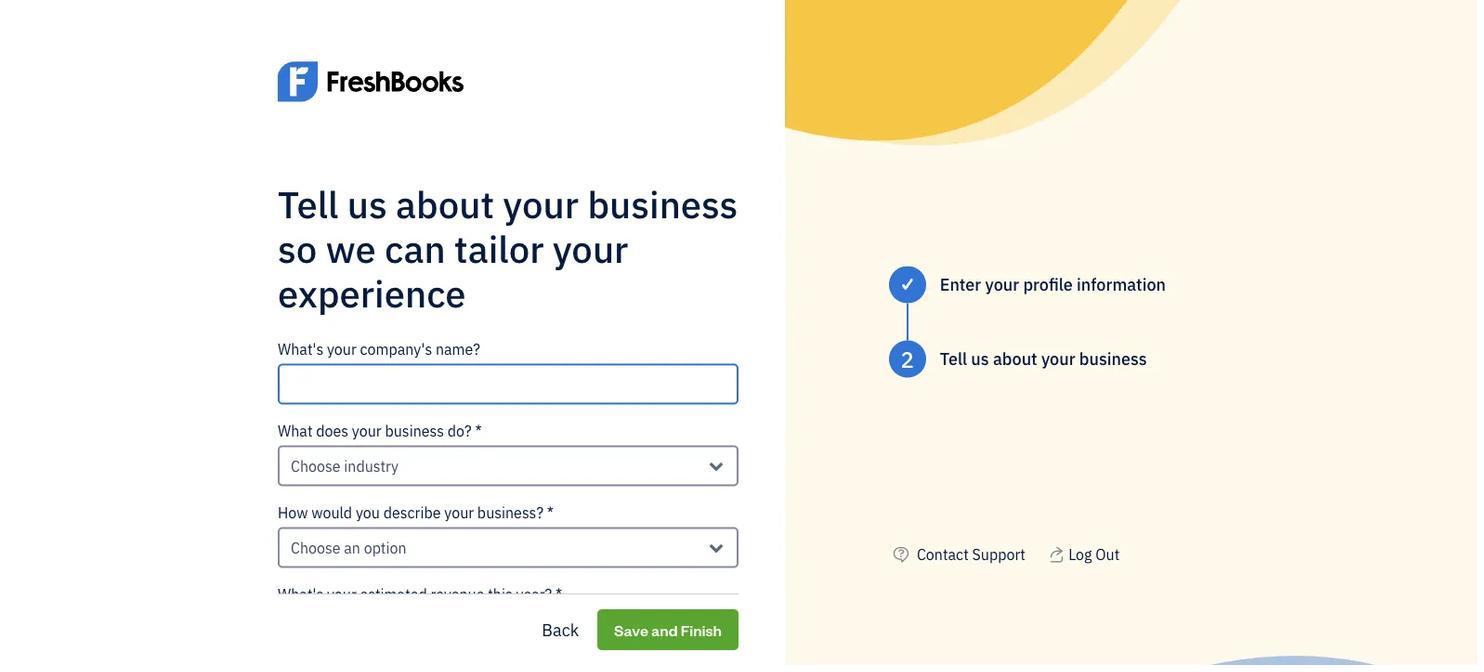 Task type: locate. For each thing, give the bounding box(es) containing it.
choose down does
[[291, 456, 341, 476]]

* right business?
[[547, 503, 554, 522]]

save and finish button
[[597, 610, 739, 650]]

and
[[651, 620, 678, 640]]

1 what's from the top
[[278, 339, 324, 359]]

1 horizontal spatial tell
[[940, 348, 967, 370]]

what's down choose an option
[[278, 585, 324, 604]]

1 horizontal spatial *
[[547, 503, 554, 522]]

1 vertical spatial business
[[1079, 348, 1147, 370]]

2 horizontal spatial *
[[556, 585, 562, 604]]

None text field
[[278, 364, 739, 405]]

what's for what's your company's name?
[[278, 339, 324, 359]]

tell for tell us about your business so we can tailor your experience
[[278, 180, 338, 228]]

choose inside field
[[291, 456, 341, 476]]

* right year?
[[556, 585, 562, 604]]

1 horizontal spatial business
[[588, 180, 738, 228]]

us down the enter
[[971, 348, 989, 370]]

2 choose from the top
[[291, 538, 341, 558]]

choose inside field
[[291, 538, 341, 558]]

2 what's from the top
[[278, 585, 324, 604]]

back
[[542, 619, 579, 641]]

0 horizontal spatial tell
[[278, 180, 338, 228]]

how
[[278, 503, 308, 522]]

year?
[[516, 585, 552, 604]]

0 vertical spatial tell
[[278, 180, 338, 228]]

1 vertical spatial choose
[[291, 538, 341, 558]]

0 vertical spatial us
[[347, 180, 387, 228]]

save and finish
[[614, 620, 722, 640]]

profile
[[1023, 274, 1073, 295]]

business for tell us about your business so we can tailor your experience
[[588, 180, 738, 228]]

about for tell us about your business
[[993, 348, 1038, 370]]

support image
[[889, 543, 913, 565]]

1 choose from the top
[[291, 456, 341, 476]]

* right do?
[[475, 421, 482, 441]]

business?
[[477, 503, 544, 522]]

experience
[[278, 269, 466, 317]]

what's up what
[[278, 339, 324, 359]]

describe
[[383, 503, 441, 522]]

business
[[588, 180, 738, 228], [1079, 348, 1147, 370], [385, 421, 444, 441]]

1 vertical spatial tell
[[940, 348, 967, 370]]

1 vertical spatial *
[[547, 503, 554, 522]]

tell us about your business so we can tailor your experience
[[278, 180, 738, 317]]

1 horizontal spatial us
[[971, 348, 989, 370]]

estimated
[[360, 585, 427, 604]]

company's
[[360, 339, 432, 359]]

log out
[[1069, 545, 1120, 564]]

1 vertical spatial what's
[[278, 585, 324, 604]]

0 vertical spatial choose
[[291, 456, 341, 476]]

business for tell us about your business
[[1079, 348, 1147, 370]]

0 vertical spatial what's
[[278, 339, 324, 359]]

0 horizontal spatial business
[[385, 421, 444, 441]]

an
[[344, 538, 360, 558]]

* for year?
[[556, 585, 562, 604]]

tailor
[[454, 225, 544, 273]]

1 horizontal spatial about
[[993, 348, 1038, 370]]

revenue
[[431, 585, 485, 604]]

tell inside tell us about your business so we can tailor your experience
[[278, 180, 338, 228]]

1 vertical spatial us
[[971, 348, 989, 370]]

Choose an option field
[[278, 527, 739, 568]]

2 vertical spatial *
[[556, 585, 562, 604]]

name?
[[436, 339, 480, 359]]

tell for tell us about your business
[[940, 348, 967, 370]]

would
[[311, 503, 352, 522]]

2 vertical spatial business
[[385, 421, 444, 441]]

0 horizontal spatial about
[[396, 180, 494, 228]]

choose
[[291, 456, 341, 476], [291, 538, 341, 558]]

tell
[[278, 180, 338, 228], [940, 348, 967, 370]]

*
[[475, 421, 482, 441], [547, 503, 554, 522], [556, 585, 562, 604]]

what's your company's name?
[[278, 339, 480, 359]]

0 vertical spatial business
[[588, 180, 738, 228]]

0 vertical spatial *
[[475, 421, 482, 441]]

out
[[1096, 545, 1120, 564]]

2 horizontal spatial business
[[1079, 348, 1147, 370]]

us right so
[[347, 180, 387, 228]]

choose left an
[[291, 538, 341, 558]]

you
[[356, 503, 380, 522]]

information
[[1077, 274, 1166, 295]]

what's
[[278, 339, 324, 359], [278, 585, 324, 604]]

logout image
[[1048, 543, 1065, 565]]

finish
[[681, 620, 722, 640]]

us inside tell us about your business so we can tailor your experience
[[347, 180, 387, 228]]

your
[[503, 180, 579, 228], [553, 225, 628, 273], [985, 274, 1019, 295], [327, 339, 357, 359], [1041, 348, 1076, 370], [352, 421, 382, 441], [444, 503, 474, 522], [327, 585, 357, 604]]

us
[[347, 180, 387, 228], [971, 348, 989, 370]]

business inside tell us about your business so we can tailor your experience
[[588, 180, 738, 228]]

support
[[972, 545, 1026, 564]]

us for tell us about your business
[[971, 348, 989, 370]]

about inside tell us about your business so we can tailor your experience
[[396, 180, 494, 228]]

us for tell us about your business so we can tailor your experience
[[347, 180, 387, 228]]

industry
[[344, 456, 399, 476]]

about for tell us about your business so we can tailor your experience
[[396, 180, 494, 228]]

do?
[[448, 421, 472, 441]]

about
[[396, 180, 494, 228], [993, 348, 1038, 370]]

1 vertical spatial about
[[993, 348, 1038, 370]]

we
[[326, 225, 376, 273]]

0 horizontal spatial us
[[347, 180, 387, 228]]

choose industry
[[291, 456, 399, 476]]

0 vertical spatial about
[[396, 180, 494, 228]]



Task type: describe. For each thing, give the bounding box(es) containing it.
this
[[488, 585, 513, 604]]

what's for what's your estimated revenue this year? *
[[278, 585, 324, 604]]

so
[[278, 225, 317, 273]]

log out button
[[1048, 543, 1120, 565]]

choose an option
[[291, 538, 407, 558]]

enter
[[940, 274, 981, 295]]

Choose industry field
[[278, 446, 739, 487]]

does
[[316, 421, 349, 441]]

contact
[[917, 545, 969, 564]]

0 horizontal spatial *
[[475, 421, 482, 441]]

what does your business do? *
[[278, 421, 482, 441]]

what's your estimated revenue this year? *
[[278, 585, 562, 604]]

back button
[[527, 611, 594, 649]]

freshbooks logo image
[[278, 33, 464, 130]]

contact support
[[917, 545, 1026, 564]]

tell us about your business
[[940, 348, 1147, 370]]

what
[[278, 421, 313, 441]]

how would you describe your business? *
[[278, 503, 554, 522]]

save
[[614, 620, 648, 640]]

* for business?
[[547, 503, 554, 522]]

choose for choose an option
[[291, 538, 341, 558]]

enter your profile information
[[940, 274, 1166, 295]]

choose for choose industry
[[291, 456, 341, 476]]

option
[[364, 538, 407, 558]]

contact support link
[[917, 545, 1026, 564]]

can
[[385, 225, 446, 273]]

log
[[1069, 545, 1092, 564]]



Task type: vqa. For each thing, say whether or not it's contained in the screenshot.
):
no



